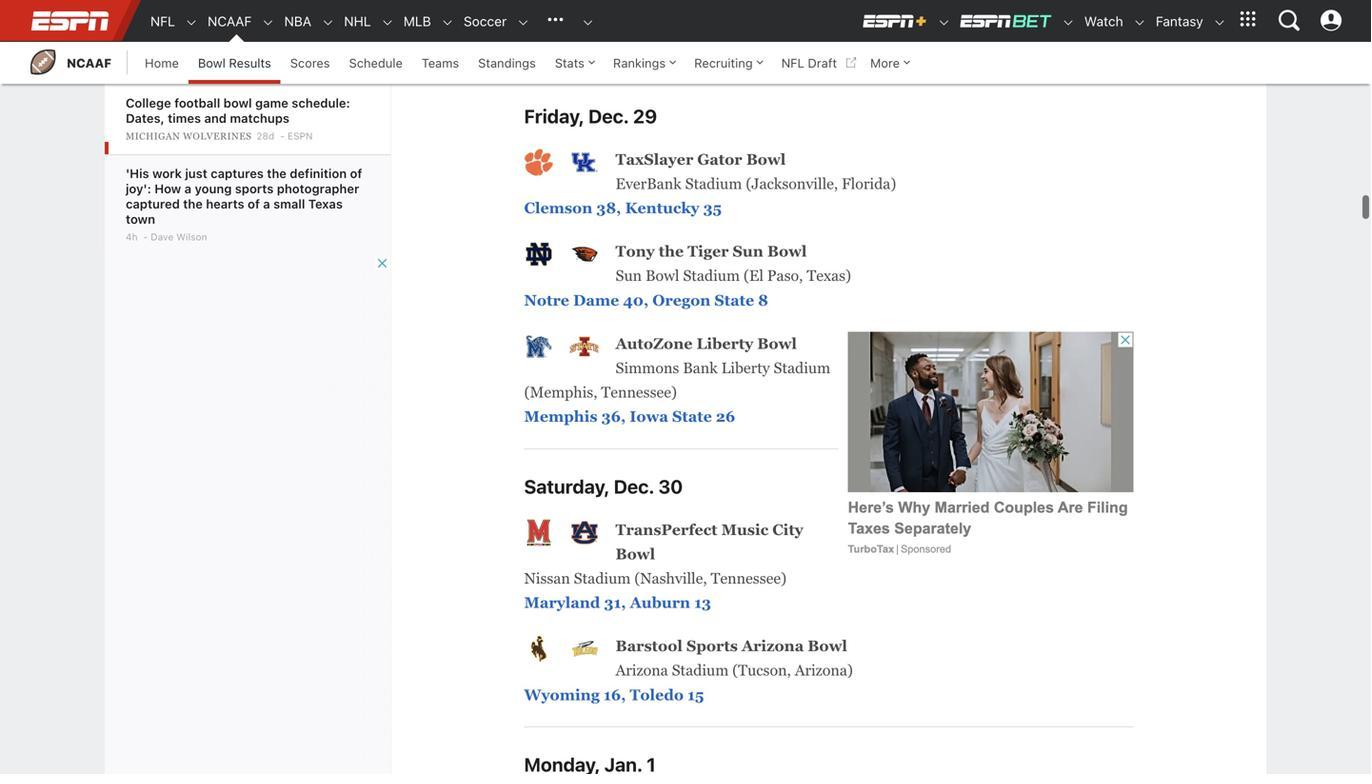 Task type: describe. For each thing, give the bounding box(es) containing it.
oregon
[[653, 292, 711, 309]]

tennessee) inside transperfect music city bowl nissan stadium (nashville, tennessee) maryland 31, auburn 13
[[711, 570, 787, 587]]

young
[[195, 181, 232, 196]]

college football bowl game schedule: dates, times and matchups link
[[126, 96, 350, 125]]

arizona)
[[795, 662, 853, 679]]

bowl inside taxslayer gator bowl everbank stadium (jacksonville, florida) clemson 38, kentucky 35
[[747, 151, 786, 168]]

saturday,
[[524, 475, 610, 498]]

tony
[[616, 243, 655, 260]]

bank
[[683, 360, 718, 377]]

bowl inside barstool sports arizona bowl arizona stadium (tucson, arizona) wyoming 16, toledo 15
[[808, 638, 848, 655]]

sports
[[687, 638, 738, 655]]

arizona 38, oklahoma 24 link
[[524, 38, 724, 55]]

1 vertical spatial of
[[248, 197, 260, 211]]

everbank
[[616, 175, 682, 192]]

stadium inside tony the tiger sun bowl sun bowl stadium (el paso, texas) notre dame 40, oregon state 8
[[683, 267, 740, 285]]

nfl draft link
[[772, 42, 861, 84]]

how
[[155, 181, 181, 196]]

stadium inside barstool sports arizona bowl arizona stadium (tucson, arizona) wyoming 16, toledo 15
[[672, 662, 729, 679]]

38, inside taxslayer gator bowl everbank stadium (jacksonville, florida) clemson 38, kentucky 35
[[597, 200, 621, 217]]

nfl draft
[[782, 56, 837, 70]]

13
[[695, 594, 712, 612]]

espn
[[288, 131, 313, 141]]

photographer
[[277, 181, 359, 196]]

teams
[[422, 56, 459, 70]]

memphis 36, iowa state 26 link
[[524, 408, 736, 426]]

small
[[274, 197, 305, 211]]

mlb
[[404, 13, 431, 29]]

state inside tony the tiger sun bowl sun bowl stadium (el paso, texas) notre dame 40, oregon state 8
[[715, 292, 755, 309]]

barstool sports arizona bowl arizona stadium (tucson, arizona) wyoming 16, toledo 15
[[524, 638, 853, 704]]

simmons
[[616, 360, 680, 377]]

'his work just captures the definition of joy': how a young sports photographer captured the hearts of a small texas town link
[[126, 166, 362, 226]]

saturday, dec. 30
[[524, 475, 683, 498]]

michigan
[[126, 131, 180, 141]]

wyoming 16, toledo 15 link
[[524, 687, 704, 704]]

1 horizontal spatial ncaaf link
[[198, 1, 252, 42]]

nfl for nfl draft
[[782, 56, 805, 70]]

home link
[[135, 42, 188, 84]]

times
[[168, 111, 201, 125]]

arizona 38, oklahoma 24
[[524, 38, 724, 55]]

29
[[633, 105, 657, 127]]

texas)
[[807, 267, 852, 285]]

iowa
[[630, 408, 669, 426]]

autozone
[[616, 335, 693, 352]]

fantasy
[[1156, 13, 1204, 29]]

taxslayer gator bowl everbank stadium (jacksonville, florida) clemson 38, kentucky 35
[[524, 151, 897, 217]]

36,
[[602, 408, 626, 426]]

standings
[[478, 56, 536, 70]]

1 horizontal spatial sun
[[733, 243, 764, 260]]

24
[[704, 38, 724, 55]]

oklahoma
[[619, 38, 700, 55]]

stadium inside taxslayer gator bowl everbank stadium (jacksonville, florida) clemson 38, kentucky 35
[[686, 175, 742, 192]]

captures
[[211, 166, 264, 181]]

state inside autozone liberty bowl simmons bank liberty stadium (memphis, tennessee) memphis 36, iowa state 26
[[673, 408, 712, 426]]

toledo
[[630, 687, 684, 704]]

1 vertical spatial the
[[183, 197, 203, 211]]

definition
[[290, 166, 347, 181]]

hearts
[[206, 197, 245, 211]]

just
[[185, 166, 207, 181]]

tiger
[[688, 243, 729, 260]]

results
[[229, 56, 271, 70]]

(memphis,
[[524, 384, 598, 401]]

dame
[[573, 292, 619, 309]]

1 horizontal spatial advertisement element
[[848, 332, 1134, 570]]

city
[[773, 521, 804, 538]]

26
[[716, 408, 736, 426]]

dave
[[151, 231, 174, 242]]

bowl up notre dame 40, oregon state 8 link
[[646, 267, 680, 285]]

joy':
[[126, 181, 151, 196]]

(el
[[744, 267, 764, 285]]

nissan
[[524, 570, 570, 587]]

31,
[[604, 594, 626, 612]]

friday, dec. 29
[[524, 105, 657, 127]]

nhl link
[[335, 1, 371, 42]]

sports
[[235, 181, 274, 196]]

michigan wolverines 28d
[[126, 131, 275, 141]]

watch link
[[1075, 1, 1124, 42]]

15
[[688, 687, 704, 704]]

clemson
[[524, 200, 593, 217]]

standings link
[[469, 42, 546, 84]]

scores
[[290, 56, 330, 70]]

notre
[[524, 292, 570, 309]]

and
[[204, 111, 227, 125]]

college football bowl game schedule: dates, times and matchups
[[126, 96, 350, 125]]

football
[[174, 96, 220, 110]]

town
[[126, 212, 155, 226]]

watch
[[1085, 13, 1124, 29]]

dec. for friday,
[[589, 105, 629, 127]]



Task type: vqa. For each thing, say whether or not it's contained in the screenshot.


Task type: locate. For each thing, give the bounding box(es) containing it.
music
[[722, 521, 769, 538]]

sun up (el
[[733, 243, 764, 260]]

0 horizontal spatial of
[[248, 197, 260, 211]]

home
[[145, 56, 179, 70]]

2 vertical spatial arizona
[[616, 662, 668, 679]]

liberty right bank
[[722, 360, 770, 377]]

1 vertical spatial tennessee)
[[711, 570, 787, 587]]

nfl up home
[[151, 13, 175, 29]]

teams link
[[412, 42, 469, 84]]

a down the just
[[185, 181, 192, 196]]

ncaaf up bowl results link
[[208, 13, 252, 29]]

1 horizontal spatial state
[[715, 292, 755, 309]]

bowl up paso,
[[768, 243, 807, 260]]

0 vertical spatial of
[[350, 166, 362, 181]]

0 vertical spatial ncaaf
[[208, 13, 252, 29]]

stadium up 15
[[672, 662, 729, 679]]

state left 8
[[715, 292, 755, 309]]

(nashville,
[[635, 570, 707, 587]]

texas
[[308, 197, 343, 211]]

gator
[[698, 151, 743, 168]]

1 horizontal spatial arizona
[[616, 662, 668, 679]]

work
[[152, 166, 182, 181]]

1 vertical spatial arizona
[[742, 638, 804, 655]]

0 vertical spatial state
[[715, 292, 755, 309]]

the inside tony the tiger sun bowl sun bowl stadium (el paso, texas) notre dame 40, oregon state 8
[[659, 243, 684, 260]]

clemson 38, kentucky 35 link
[[524, 200, 722, 217]]

dec. left 30
[[614, 475, 655, 498]]

0 vertical spatial the
[[267, 166, 287, 181]]

0 vertical spatial 38,
[[590, 38, 615, 55]]

recruiting
[[695, 56, 753, 70]]

dave wilson
[[151, 231, 207, 242]]

0 horizontal spatial ncaaf link
[[29, 42, 112, 84]]

paso,
[[768, 267, 804, 285]]

arizona up stats
[[524, 38, 587, 55]]

auburn
[[630, 594, 691, 612]]

friday,
[[524, 105, 585, 127]]

ncaaf image
[[29, 48, 57, 76]]

1 horizontal spatial nfl
[[782, 56, 805, 70]]

0 horizontal spatial the
[[183, 197, 203, 211]]

liberty
[[697, 335, 754, 352], [722, 360, 770, 377]]

scores link
[[281, 42, 340, 84]]

nfl left draft at the right top of the page
[[782, 56, 805, 70]]

of right definition
[[350, 166, 362, 181]]

rankings
[[613, 56, 666, 70]]

38, down everbank
[[597, 200, 621, 217]]

1 vertical spatial ncaaf
[[67, 56, 112, 70]]

wilson
[[176, 231, 207, 242]]

0 vertical spatial dec.
[[589, 105, 629, 127]]

bowl
[[198, 56, 226, 70], [747, 151, 786, 168], [768, 243, 807, 260], [646, 267, 680, 285], [758, 335, 797, 352], [616, 546, 656, 563], [808, 638, 848, 655]]

0 vertical spatial nfl
[[151, 13, 175, 29]]

state
[[715, 292, 755, 309], [673, 408, 712, 426]]

stats link
[[546, 42, 604, 84]]

autozone liberty bowl simmons bank liberty stadium (memphis, tennessee) memphis 36, iowa state 26
[[524, 335, 831, 426]]

0 vertical spatial liberty
[[697, 335, 754, 352]]

a
[[185, 181, 192, 196], [263, 197, 270, 211]]

1 horizontal spatial a
[[263, 197, 270, 211]]

dec. for saturday,
[[614, 475, 655, 498]]

stadium down paso,
[[774, 360, 831, 377]]

bowl inside autozone liberty bowl simmons bank liberty stadium (memphis, tennessee) memphis 36, iowa state 26
[[758, 335, 797, 352]]

0 horizontal spatial ncaaf
[[67, 56, 112, 70]]

arizona
[[524, 38, 587, 55], [742, 638, 804, 655], [616, 662, 668, 679]]

sun down tony
[[616, 267, 642, 285]]

stadium down 'tiger'
[[683, 267, 740, 285]]

liberty up bank
[[697, 335, 754, 352]]

soccer link
[[454, 1, 507, 42]]

1 vertical spatial 38,
[[597, 200, 621, 217]]

kentucky
[[625, 200, 700, 217]]

the down "young"
[[183, 197, 203, 211]]

advertisement element
[[105, 255, 391, 774], [848, 332, 1134, 570]]

1 vertical spatial nfl
[[782, 56, 805, 70]]

0 vertical spatial a
[[185, 181, 192, 196]]

nba link
[[275, 1, 312, 42]]

2 horizontal spatial the
[[659, 243, 684, 260]]

0 horizontal spatial arizona
[[524, 38, 587, 55]]

maryland 31, auburn 13 link
[[524, 594, 712, 612]]

0 horizontal spatial state
[[673, 408, 712, 426]]

mlb link
[[394, 1, 431, 42]]

'his work just captures the definition of joy': how a young sports photographer captured the hearts of a small texas town
[[126, 166, 362, 226]]

40,
[[623, 292, 649, 309]]

38, up "rankings"
[[590, 38, 615, 55]]

0 horizontal spatial advertisement element
[[105, 255, 391, 774]]

notre dame 40, oregon state 8 link
[[524, 292, 769, 309]]

matchups
[[230, 111, 290, 125]]

1 horizontal spatial the
[[267, 166, 287, 181]]

rankings link
[[604, 42, 685, 84]]

2 horizontal spatial arizona
[[742, 638, 804, 655]]

game
[[255, 96, 289, 110]]

more link
[[861, 42, 919, 84]]

maryland
[[524, 594, 601, 612]]

2 vertical spatial the
[[659, 243, 684, 260]]

captured
[[126, 197, 180, 211]]

a down 'sports' on the left
[[263, 197, 270, 211]]

bowl inside transperfect music city bowl nissan stadium (nashville, tennessee) maryland 31, auburn 13
[[616, 546, 656, 563]]

1 horizontal spatial of
[[350, 166, 362, 181]]

(tucson,
[[733, 662, 791, 679]]

bowl up (jacksonville,
[[747, 151, 786, 168]]

1 vertical spatial a
[[263, 197, 270, 211]]

wyoming
[[524, 687, 600, 704]]

of
[[350, 166, 362, 181], [248, 197, 260, 211]]

nfl
[[151, 13, 175, 29], [782, 56, 805, 70]]

1 vertical spatial state
[[673, 408, 712, 426]]

stadium
[[686, 175, 742, 192], [683, 267, 740, 285], [774, 360, 831, 377], [574, 570, 631, 587], [672, 662, 729, 679]]

0 vertical spatial tennessee)
[[601, 384, 677, 401]]

38,
[[590, 38, 615, 55], [597, 200, 621, 217]]

more
[[871, 56, 900, 70]]

ncaaf right ncaaf icon
[[67, 56, 112, 70]]

(jacksonville,
[[746, 175, 839, 192]]

nfl link
[[141, 1, 175, 42]]

0 vertical spatial sun
[[733, 243, 764, 260]]

0 horizontal spatial a
[[185, 181, 192, 196]]

soccer
[[464, 13, 507, 29]]

16,
[[604, 687, 626, 704]]

tennessee) inside autozone liberty bowl simmons bank liberty stadium (memphis, tennessee) memphis 36, iowa state 26
[[601, 384, 677, 401]]

stadium inside autozone liberty bowl simmons bank liberty stadium (memphis, tennessee) memphis 36, iowa state 26
[[774, 360, 831, 377]]

transperfect music city bowl nissan stadium (nashville, tennessee) maryland 31, auburn 13
[[524, 521, 804, 612]]

memphis
[[524, 408, 598, 426]]

1 horizontal spatial ncaaf
[[208, 13, 252, 29]]

the up 'sports' on the left
[[267, 166, 287, 181]]

35
[[704, 200, 722, 217]]

dec. left 29
[[589, 105, 629, 127]]

stadium up 35
[[686, 175, 742, 192]]

0 horizontal spatial sun
[[616, 267, 642, 285]]

bowl up arizona)
[[808, 638, 848, 655]]

bowl down 8
[[758, 335, 797, 352]]

dates,
[[126, 111, 165, 125]]

ncaaf link left home link
[[29, 42, 112, 84]]

bowl left results
[[198, 56, 226, 70]]

1 horizontal spatial tennessee)
[[711, 570, 787, 587]]

college
[[126, 96, 171, 110]]

1 vertical spatial dec.
[[614, 475, 655, 498]]

bowl down transperfect
[[616, 546, 656, 563]]

0 horizontal spatial tennessee)
[[601, 384, 677, 401]]

arizona down barstool
[[616, 662, 668, 679]]

of down 'sports' on the left
[[248, 197, 260, 211]]

4h
[[126, 231, 138, 242]]

the right tony
[[659, 243, 684, 260]]

stadium inside transperfect music city bowl nissan stadium (nashville, tennessee) maryland 31, auburn 13
[[574, 570, 631, 587]]

transperfect
[[616, 521, 718, 538]]

stadium up 31,
[[574, 570, 631, 587]]

schedule:
[[292, 96, 350, 110]]

1 vertical spatial liberty
[[722, 360, 770, 377]]

ncaaf link up bowl results
[[198, 1, 252, 42]]

arizona up "(tucson,"
[[742, 638, 804, 655]]

bowl results link
[[188, 42, 281, 84]]

state left 26
[[673, 408, 712, 426]]

barstool
[[616, 638, 683, 655]]

28d
[[257, 131, 275, 141]]

stats
[[555, 56, 585, 70]]

recruiting link
[[685, 42, 772, 84]]

schedule
[[349, 56, 403, 70]]

0 horizontal spatial nfl
[[151, 13, 175, 29]]

tennessee) down simmons
[[601, 384, 677, 401]]

tennessee)
[[601, 384, 677, 401], [711, 570, 787, 587]]

0 vertical spatial arizona
[[524, 38, 587, 55]]

tennessee) down music
[[711, 570, 787, 587]]

1 vertical spatial sun
[[616, 267, 642, 285]]

nfl for nfl
[[151, 13, 175, 29]]



